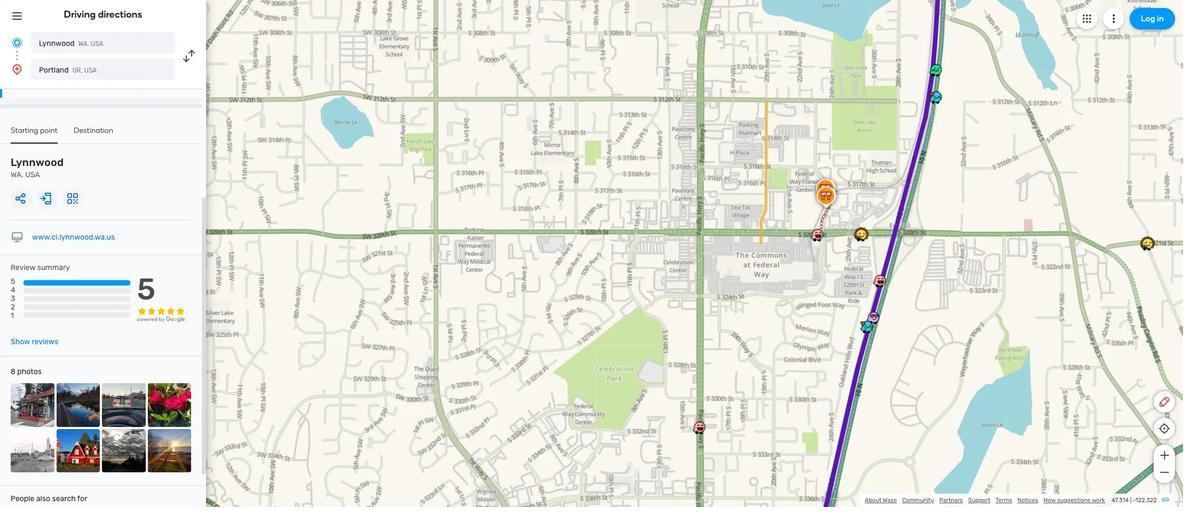 Task type: vqa. For each thing, say whether or not it's contained in the screenshot.
St. Joseph Medical Center link at left bottom
no



Task type: locate. For each thing, give the bounding box(es) containing it.
1 vertical spatial usa
[[84, 67, 97, 74]]

lynnwood wa, usa up portland or, usa
[[39, 39, 103, 48]]

4
[[11, 286, 15, 295]]

community link
[[902, 497, 934, 504]]

wa, down starting point button
[[11, 170, 23, 179]]

0 horizontal spatial wa,
[[11, 170, 23, 179]]

www.ci.lynnwood.wa.us link
[[32, 233, 115, 242]]

terms link
[[996, 497, 1012, 504]]

lynnwood wa, usa
[[39, 39, 103, 48], [11, 156, 64, 179]]

support
[[968, 497, 990, 504]]

location image
[[11, 63, 23, 76]]

3
[[11, 294, 15, 303]]

2 vertical spatial usa
[[25, 170, 40, 179]]

lynnwood down starting point button
[[11, 156, 64, 169]]

usa
[[91, 40, 103, 48], [84, 67, 97, 74], [25, 170, 40, 179]]

8
[[11, 367, 15, 376]]

computer image
[[11, 231, 23, 244]]

1 vertical spatial wa,
[[11, 170, 23, 179]]

image 1 of lynnwood, lynnwood image
[[11, 383, 54, 427]]

image 5 of lynnwood, lynnwood image
[[11, 429, 54, 473]]

lynnwood up portland at the top of page
[[39, 39, 75, 48]]

lynnwood wa, usa down starting point button
[[11, 156, 64, 179]]

current location image
[[11, 36, 23, 49]]

1 horizontal spatial 5
[[137, 272, 156, 307]]

destination button
[[74, 126, 113, 143]]

usa down starting point button
[[25, 170, 40, 179]]

image 4 of lynnwood, lynnwood image
[[148, 383, 191, 427]]

about waze community partners support terms notices how suggestions work
[[865, 497, 1105, 504]]

wa, up or,
[[78, 40, 89, 48]]

5 for 5
[[137, 272, 156, 307]]

0 vertical spatial wa,
[[78, 40, 89, 48]]

1 vertical spatial lynnwood
[[11, 156, 64, 169]]

driving
[[64, 9, 96, 20]]

portland or, usa
[[39, 66, 97, 75]]

partners
[[939, 497, 963, 504]]

suggestions
[[1057, 497, 1091, 504]]

for
[[77, 494, 87, 504]]

how suggestions work link
[[1044, 497, 1105, 504]]

5
[[137, 272, 156, 307], [11, 277, 15, 286]]

show reviews
[[11, 337, 58, 347]]

usa right or,
[[84, 67, 97, 74]]

portland
[[39, 66, 69, 75]]

|
[[1130, 497, 1132, 504]]

0 vertical spatial lynnwood wa, usa
[[39, 39, 103, 48]]

2
[[11, 303, 15, 312]]

5 inside 5 4 3 2 1
[[11, 277, 15, 286]]

notices link
[[1018, 497, 1038, 504]]

lynnwood
[[39, 39, 75, 48], [11, 156, 64, 169]]

image 3 of lynnwood, lynnwood image
[[102, 383, 145, 427]]

190.1 miles
[[30, 81, 67, 89]]

zoom out image
[[1158, 466, 1171, 479]]

wa,
[[78, 40, 89, 48], [11, 170, 23, 179]]

reviews
[[32, 337, 58, 347]]

0 horizontal spatial 5
[[11, 277, 15, 286]]

usa down driving directions
[[91, 40, 103, 48]]

how
[[1044, 497, 1056, 504]]

starting point
[[11, 126, 58, 135]]



Task type: describe. For each thing, give the bounding box(es) containing it.
190.1
[[30, 81, 46, 89]]

1 vertical spatial lynnwood wa, usa
[[11, 156, 64, 179]]

miles
[[48, 81, 67, 89]]

usa inside portland or, usa
[[84, 67, 97, 74]]

zoom in image
[[1158, 449, 1171, 462]]

about
[[865, 497, 882, 504]]

image 2 of lynnwood, lynnwood image
[[56, 383, 100, 427]]

community
[[902, 497, 934, 504]]

47.314 | -122.322
[[1112, 497, 1157, 504]]

0 vertical spatial usa
[[91, 40, 103, 48]]

waze
[[883, 497, 897, 504]]

47.314
[[1112, 497, 1129, 504]]

partners link
[[939, 497, 963, 504]]

work
[[1092, 497, 1105, 504]]

pencil image
[[1158, 396, 1171, 408]]

image 8 of lynnwood, lynnwood image
[[148, 429, 191, 473]]

-
[[1133, 497, 1136, 504]]

www.ci.lynnwood.wa.us
[[32, 233, 115, 242]]

about waze link
[[865, 497, 897, 504]]

0 vertical spatial lynnwood
[[39, 39, 75, 48]]

5 4 3 2 1
[[11, 277, 15, 321]]

search
[[52, 494, 76, 504]]

terms
[[996, 497, 1012, 504]]

1 horizontal spatial wa,
[[78, 40, 89, 48]]

starting point button
[[11, 126, 58, 144]]

image 7 of lynnwood, lynnwood image
[[102, 429, 145, 473]]

people
[[11, 494, 34, 504]]

driving directions
[[64, 9, 142, 20]]

people also search for
[[11, 494, 87, 504]]

directions
[[98, 9, 142, 20]]

point
[[40, 126, 58, 135]]

5 for 5 4 3 2 1
[[11, 277, 15, 286]]

or,
[[72, 67, 83, 74]]

122.322
[[1136, 497, 1157, 504]]

review summary
[[11, 263, 70, 272]]

1
[[11, 312, 14, 321]]

link image
[[1161, 495, 1170, 504]]

starting
[[11, 126, 38, 135]]

support link
[[968, 497, 990, 504]]

review
[[11, 263, 35, 272]]

photos
[[17, 367, 42, 376]]

also
[[36, 494, 50, 504]]

destination
[[74, 126, 113, 135]]

notices
[[1018, 497, 1038, 504]]

summary
[[37, 263, 70, 272]]

8 photos
[[11, 367, 42, 376]]

image 6 of lynnwood, lynnwood image
[[56, 429, 100, 473]]

show
[[11, 337, 30, 347]]



